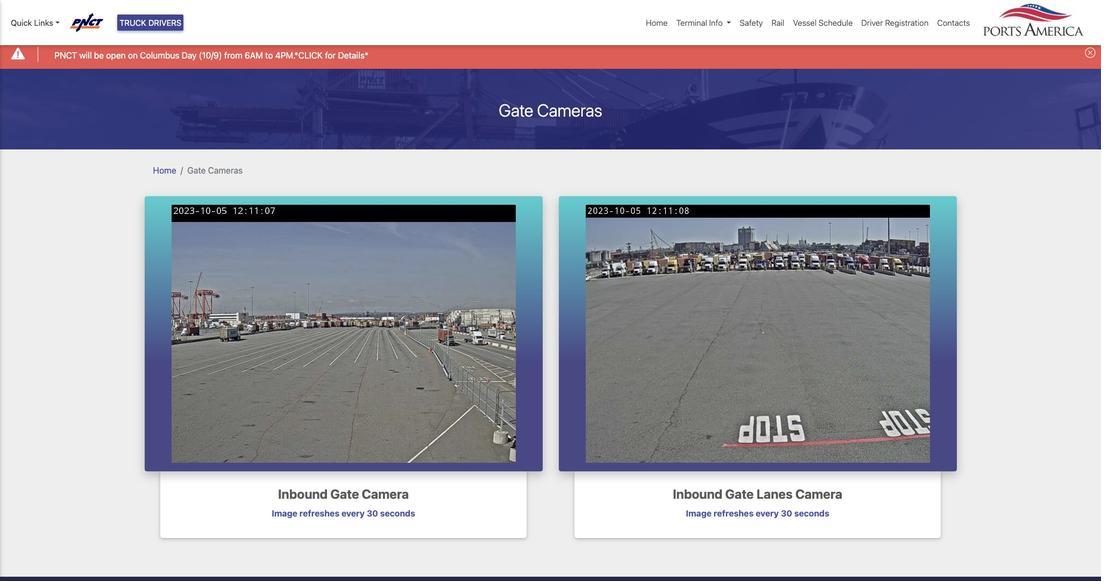 Task type: vqa. For each thing, say whether or not it's contained in the screenshot.
the left ISO
no



Task type: describe. For each thing, give the bounding box(es) containing it.
inbound gate camera
[[278, 487, 409, 502]]

quick
[[11, 18, 32, 27]]

truck
[[120, 18, 146, 27]]

30 for camera
[[367, 509, 378, 519]]

0 horizontal spatial home link
[[153, 166, 176, 175]]

image refreshes every 30 seconds for lanes
[[686, 509, 830, 519]]

info
[[710, 18, 723, 27]]

for
[[325, 50, 336, 60]]

driver registration link
[[858, 12, 934, 33]]

inbound for inbound gate lanes camera
[[673, 487, 723, 502]]

will
[[79, 50, 92, 60]]

0 horizontal spatial cameras
[[208, 166, 243, 175]]

contacts link
[[934, 12, 975, 33]]

drivers
[[148, 18, 182, 27]]

1 vertical spatial gate cameras
[[187, 166, 243, 175]]

schedule
[[819, 18, 853, 27]]

day
[[182, 50, 197, 60]]

details*
[[338, 50, 369, 60]]

terminal
[[677, 18, 708, 27]]

(10/9)
[[199, 50, 222, 60]]

lanes
[[757, 487, 793, 502]]

rail
[[772, 18, 785, 27]]

vessel schedule link
[[789, 12, 858, 33]]

seconds for camera
[[380, 509, 415, 519]]

vessel schedule
[[794, 18, 853, 27]]

refreshes for camera
[[300, 509, 340, 519]]

1 vertical spatial home
[[153, 166, 176, 175]]

pnct will be open on columbus day (10/9) from 6am to 4pm.*click for details*
[[54, 50, 369, 60]]

pnct will be open on columbus day (10/9) from 6am to 4pm.*click for details* link
[[54, 49, 369, 62]]

seconds for lanes
[[795, 509, 830, 519]]

image refreshes every 30 seconds for camera
[[272, 509, 415, 519]]

truck drivers link
[[117, 15, 184, 31]]

terminal info
[[677, 18, 723, 27]]



Task type: locate. For each thing, give the bounding box(es) containing it.
every for lanes
[[756, 509, 779, 519]]

every down lanes
[[756, 509, 779, 519]]

30
[[367, 509, 378, 519], [781, 509, 793, 519]]

every
[[342, 509, 365, 519], [756, 509, 779, 519]]

1 horizontal spatial home
[[646, 18, 668, 27]]

0 horizontal spatial image
[[272, 509, 298, 519]]

0 horizontal spatial seconds
[[380, 509, 415, 519]]

1 horizontal spatial cameras
[[537, 100, 603, 120]]

every for camera
[[342, 509, 365, 519]]

1 horizontal spatial camera
[[796, 487, 843, 502]]

0 horizontal spatial refreshes
[[300, 509, 340, 519]]

2 every from the left
[[756, 509, 779, 519]]

2 refreshes from the left
[[714, 509, 754, 519]]

close image
[[1086, 48, 1096, 58]]

1 vertical spatial cameras
[[208, 166, 243, 175]]

1 30 from the left
[[367, 509, 378, 519]]

camera
[[362, 487, 409, 502], [796, 487, 843, 502]]

1 inbound from the left
[[278, 487, 328, 502]]

pnct will be open on columbus day (10/9) from 6am to 4pm.*click for details* alert
[[0, 40, 1102, 69]]

2 30 from the left
[[781, 509, 793, 519]]

seconds
[[380, 509, 415, 519], [795, 509, 830, 519]]

1 horizontal spatial home link
[[642, 12, 672, 33]]

image for inbound gate camera
[[272, 509, 298, 519]]

terminal info link
[[672, 12, 736, 33]]

0 horizontal spatial gate cameras
[[187, 166, 243, 175]]

columbus
[[140, 50, 180, 60]]

1 horizontal spatial image
[[686, 509, 712, 519]]

1 horizontal spatial gate cameras
[[499, 100, 603, 120]]

inbound for inbound gate camera
[[278, 487, 328, 502]]

2 image from the left
[[686, 509, 712, 519]]

home link
[[642, 12, 672, 33], [153, 166, 176, 175]]

1 horizontal spatial inbound
[[673, 487, 723, 502]]

0 horizontal spatial image refreshes every 30 seconds
[[272, 509, 415, 519]]

image refreshes every 30 seconds down inbound gate camera on the left bottom
[[272, 509, 415, 519]]

0 horizontal spatial camera
[[362, 487, 409, 502]]

home
[[646, 18, 668, 27], [153, 166, 176, 175]]

links
[[34, 18, 53, 27]]

refreshes
[[300, 509, 340, 519], [714, 509, 754, 519]]

on
[[128, 50, 138, 60]]

30 down lanes
[[781, 509, 793, 519]]

4pm.*click
[[275, 50, 323, 60]]

from
[[224, 50, 243, 60]]

inbound
[[278, 487, 328, 502], [673, 487, 723, 502]]

driver
[[862, 18, 884, 27]]

0 horizontal spatial every
[[342, 509, 365, 519]]

safety link
[[736, 12, 768, 33]]

pnct
[[54, 50, 77, 60]]

0 horizontal spatial home
[[153, 166, 176, 175]]

1 seconds from the left
[[380, 509, 415, 519]]

2 camera from the left
[[796, 487, 843, 502]]

refreshes down inbound gate lanes camera
[[714, 509, 754, 519]]

30 down inbound gate camera on the left bottom
[[367, 509, 378, 519]]

quick links
[[11, 18, 53, 27]]

1 every from the left
[[342, 509, 365, 519]]

0 vertical spatial cameras
[[537, 100, 603, 120]]

0 vertical spatial home
[[646, 18, 668, 27]]

1 horizontal spatial refreshes
[[714, 509, 754, 519]]

every down inbound gate camera on the left bottom
[[342, 509, 365, 519]]

quick links link
[[11, 17, 60, 29]]

1 horizontal spatial image refreshes every 30 seconds
[[686, 509, 830, 519]]

6am
[[245, 50, 263, 60]]

image
[[272, 509, 298, 519], [686, 509, 712, 519]]

registration
[[886, 18, 929, 27]]

refreshes down inbound gate camera on the left bottom
[[300, 509, 340, 519]]

2 inbound from the left
[[673, 487, 723, 502]]

image for inbound gate lanes camera
[[686, 509, 712, 519]]

to
[[265, 50, 273, 60]]

truck drivers
[[120, 18, 182, 27]]

2 image refreshes every 30 seconds from the left
[[686, 509, 830, 519]]

1 horizontal spatial 30
[[781, 509, 793, 519]]

gate cameras
[[499, 100, 603, 120], [187, 166, 243, 175]]

1 refreshes from the left
[[300, 509, 340, 519]]

30 for lanes
[[781, 509, 793, 519]]

cameras
[[537, 100, 603, 120], [208, 166, 243, 175]]

contacts
[[938, 18, 971, 27]]

image refreshes every 30 seconds
[[272, 509, 415, 519], [686, 509, 830, 519]]

1 horizontal spatial seconds
[[795, 509, 830, 519]]

open
[[106, 50, 126, 60]]

2 seconds from the left
[[795, 509, 830, 519]]

be
[[94, 50, 104, 60]]

0 vertical spatial home link
[[642, 12, 672, 33]]

0 vertical spatial gate cameras
[[499, 100, 603, 120]]

image refreshes every 30 seconds down inbound gate lanes camera
[[686, 509, 830, 519]]

1 vertical spatial home link
[[153, 166, 176, 175]]

rail link
[[768, 12, 789, 33]]

vessel
[[794, 18, 817, 27]]

refreshes for lanes
[[714, 509, 754, 519]]

0 horizontal spatial 30
[[367, 509, 378, 519]]

1 image from the left
[[272, 509, 298, 519]]

0 horizontal spatial inbound
[[278, 487, 328, 502]]

1 camera from the left
[[362, 487, 409, 502]]

safety
[[740, 18, 763, 27]]

1 image refreshes every 30 seconds from the left
[[272, 509, 415, 519]]

driver registration
[[862, 18, 929, 27]]

inbound gate lanes camera
[[673, 487, 843, 502]]

1 horizontal spatial every
[[756, 509, 779, 519]]

gate
[[499, 100, 534, 120], [187, 166, 206, 175], [331, 487, 359, 502], [726, 487, 754, 502]]



